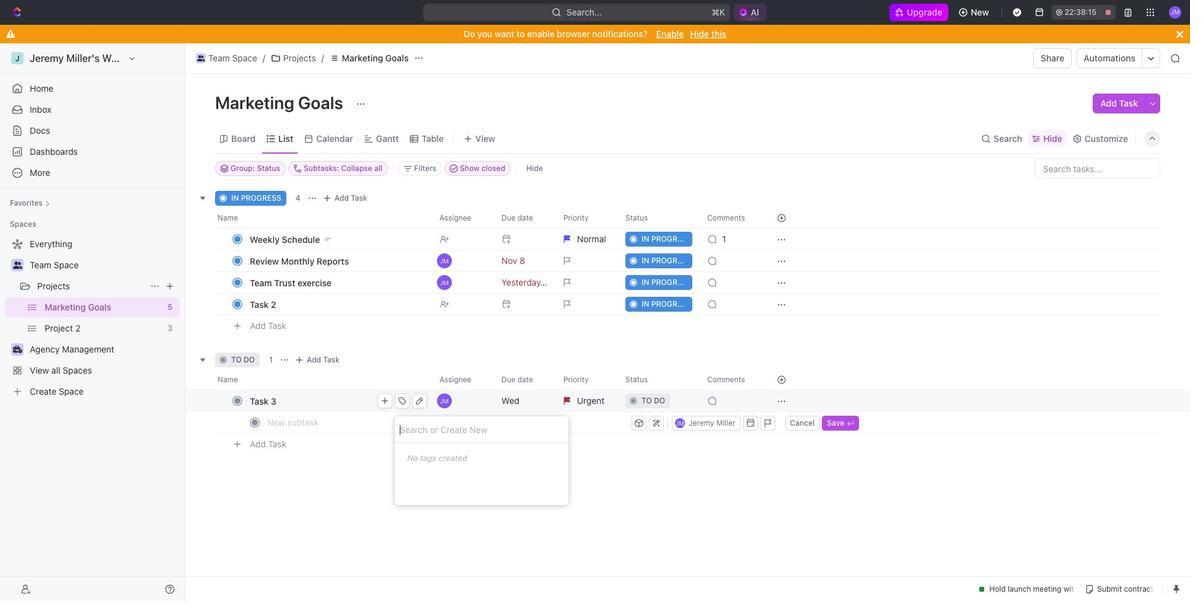 Task type: locate. For each thing, give the bounding box(es) containing it.
team trust exercise
[[250, 277, 332, 288]]

1 horizontal spatial /
[[322, 53, 324, 63]]

1 horizontal spatial team space
[[208, 53, 257, 63]]

add task up weekly schedule link
[[335, 193, 367, 203]]

no tags created
[[407, 453, 467, 463]]

favorites button
[[5, 196, 55, 211]]

add task down ‎task 2
[[250, 320, 286, 331]]

0 horizontal spatial hide
[[527, 164, 543, 173]]

1 horizontal spatial team
[[208, 53, 230, 63]]

add task down task 3
[[250, 439, 286, 449]]

task down 3
[[268, 439, 286, 449]]

1 vertical spatial marketing goals
[[215, 92, 347, 113]]

marketing inside "link"
[[342, 53, 383, 63]]

0 vertical spatial marketing
[[342, 53, 383, 63]]

save button
[[822, 416, 859, 431]]

team space
[[208, 53, 257, 63], [30, 260, 79, 270]]

1 vertical spatial to
[[231, 355, 242, 365]]

team space link inside sidebar navigation
[[30, 255, 177, 275]]

1 horizontal spatial hide
[[690, 29, 709, 39]]

add task button up task 3 link
[[292, 353, 345, 368]]

cancel button
[[785, 416, 820, 431]]

team space link
[[193, 51, 260, 66], [30, 255, 177, 275]]

automations button
[[1078, 49, 1142, 68]]

1 horizontal spatial projects
[[283, 53, 316, 63]]

Search or Create New text field
[[395, 417, 569, 443]]

enable
[[656, 29, 684, 39]]

0 vertical spatial team space link
[[193, 51, 260, 66]]

1 horizontal spatial team space link
[[193, 51, 260, 66]]

board link
[[229, 130, 256, 147]]

goals inside "link"
[[385, 53, 409, 63]]

space right user group image
[[232, 53, 257, 63]]

add task button down ‎task 2
[[244, 319, 291, 334]]

tree
[[5, 234, 180, 402]]

share
[[1041, 53, 1065, 63]]

1 horizontal spatial space
[[232, 53, 257, 63]]

1 vertical spatial marketing
[[215, 92, 294, 113]]

0 horizontal spatial goals
[[298, 92, 343, 113]]

goals
[[385, 53, 409, 63], [298, 92, 343, 113]]

marketing goals
[[342, 53, 409, 63], [215, 92, 347, 113]]

projects inside tree
[[37, 281, 70, 291]]

team right user group icon
[[30, 260, 51, 270]]

save
[[827, 418, 845, 427]]

list link
[[276, 130, 293, 147]]

0 vertical spatial space
[[232, 53, 257, 63]]

team
[[208, 53, 230, 63], [30, 260, 51, 270], [250, 277, 272, 288]]

1 horizontal spatial to
[[517, 29, 525, 39]]

2 vertical spatial hide
[[527, 164, 543, 173]]

0 horizontal spatial to
[[231, 355, 242, 365]]

team space right user group image
[[208, 53, 257, 63]]

created
[[439, 453, 467, 463]]

inbox link
[[5, 100, 180, 120]]

2 horizontal spatial hide
[[1044, 133, 1063, 144]]

0 horizontal spatial team space link
[[30, 255, 177, 275]]

1 vertical spatial team space link
[[30, 255, 177, 275]]

automations
[[1084, 53, 1136, 63]]

1 vertical spatial team space
[[30, 260, 79, 270]]

tags
[[420, 453, 436, 463]]

add right '1'
[[307, 355, 321, 365]]

1 vertical spatial space
[[54, 260, 79, 270]]

hide
[[690, 29, 709, 39], [1044, 133, 1063, 144], [527, 164, 543, 173]]

1 horizontal spatial projects link
[[268, 51, 319, 66]]

tree containing team space
[[5, 234, 180, 402]]

add down task 3
[[250, 439, 266, 449]]

projects link inside sidebar navigation
[[37, 277, 145, 296]]

0 vertical spatial goals
[[385, 53, 409, 63]]

0 horizontal spatial team space
[[30, 260, 79, 270]]

0 vertical spatial marketing goals
[[342, 53, 409, 63]]

marketing goals inside "link"
[[342, 53, 409, 63]]

user group image
[[13, 262, 22, 269]]

add task
[[1101, 98, 1138, 109], [335, 193, 367, 203], [250, 320, 286, 331], [307, 355, 340, 365], [250, 439, 286, 449]]

0 horizontal spatial space
[[54, 260, 79, 270]]

table link
[[419, 130, 444, 147]]

review
[[250, 256, 279, 266]]

0 horizontal spatial /
[[263, 53, 265, 63]]

task up weekly schedule link
[[351, 193, 367, 203]]

new
[[971, 7, 989, 17]]

docs link
[[5, 121, 180, 141]]

0 vertical spatial projects
[[283, 53, 316, 63]]

Search tasks... text field
[[1036, 159, 1160, 178]]

task
[[1119, 98, 1138, 109], [351, 193, 367, 203], [268, 320, 286, 331], [323, 355, 340, 365], [250, 396, 269, 406], [268, 439, 286, 449]]

task up customize
[[1119, 98, 1138, 109]]

‎task 2 link
[[247, 295, 430, 313]]

team space right user group icon
[[30, 260, 79, 270]]

⌘k
[[712, 7, 726, 17]]

you
[[477, 29, 492, 39]]

1 vertical spatial team
[[30, 260, 51, 270]]

0 horizontal spatial team
[[30, 260, 51, 270]]

0 horizontal spatial projects link
[[37, 277, 145, 296]]

1 vertical spatial projects
[[37, 281, 70, 291]]

to left do
[[231, 355, 242, 365]]

/
[[263, 53, 265, 63], [322, 53, 324, 63]]

projects link
[[268, 51, 319, 66], [37, 277, 145, 296]]

1 vertical spatial projects link
[[37, 277, 145, 296]]

projects
[[283, 53, 316, 63], [37, 281, 70, 291]]

team trust exercise link
[[247, 274, 430, 292]]

calendar link
[[314, 130, 353, 147]]

progress
[[241, 193, 281, 203]]

1 horizontal spatial marketing
[[342, 53, 383, 63]]

2 horizontal spatial team
[[250, 277, 272, 288]]

board
[[231, 133, 256, 144]]

task up task 3 link
[[323, 355, 340, 365]]

1 / from the left
[[263, 53, 265, 63]]

space right user group icon
[[54, 260, 79, 270]]

space inside sidebar navigation
[[54, 260, 79, 270]]

add
[[1101, 98, 1117, 109], [335, 193, 349, 203], [250, 320, 266, 331], [307, 355, 321, 365], [250, 439, 266, 449]]

1 horizontal spatial goals
[[385, 53, 409, 63]]

1 vertical spatial goals
[[298, 92, 343, 113]]

space
[[232, 53, 257, 63], [54, 260, 79, 270]]

review monthly reports
[[250, 256, 349, 266]]

dashboards link
[[5, 142, 180, 162]]

add task button
[[1093, 94, 1146, 113], [320, 191, 372, 206], [244, 319, 291, 334], [292, 353, 345, 368], [244, 437, 291, 452]]

2 vertical spatial team
[[250, 277, 272, 288]]

to
[[517, 29, 525, 39], [231, 355, 242, 365]]

task 3 link
[[247, 392, 430, 410]]

team up the ‎task
[[250, 277, 272, 288]]

team right user group image
[[208, 53, 230, 63]]

add task button up weekly schedule link
[[320, 191, 372, 206]]

search button
[[978, 130, 1026, 147]]

marketing goals link
[[327, 51, 412, 66]]

marketing
[[342, 53, 383, 63], [215, 92, 294, 113]]

search...
[[567, 7, 602, 17]]

1 vertical spatial hide
[[1044, 133, 1063, 144]]

0 horizontal spatial projects
[[37, 281, 70, 291]]

to right the want
[[517, 29, 525, 39]]



Task type: vqa. For each thing, say whether or not it's contained in the screenshot.
into
no



Task type: describe. For each thing, give the bounding box(es) containing it.
list
[[278, 133, 293, 144]]

upgrade link
[[890, 4, 949, 21]]

task left 3
[[250, 396, 269, 406]]

0 vertical spatial team
[[208, 53, 230, 63]]

‎task
[[250, 299, 269, 310]]

0 vertical spatial projects link
[[268, 51, 319, 66]]

weekly schedule link
[[247, 230, 430, 248]]

weekly
[[250, 234, 280, 245]]

to do
[[231, 355, 255, 365]]

trust
[[274, 277, 295, 288]]

22:38:15 button
[[1052, 5, 1116, 20]]

spaces
[[10, 219, 36, 229]]

2
[[271, 299, 276, 310]]

search
[[994, 133, 1023, 144]]

new button
[[954, 2, 997, 22]]

add task button up customize
[[1093, 94, 1146, 113]]

this
[[711, 29, 727, 39]]

task 3
[[250, 396, 276, 406]]

weekly schedule
[[250, 234, 320, 245]]

team inside sidebar navigation
[[30, 260, 51, 270]]

0 vertical spatial to
[[517, 29, 525, 39]]

in progress
[[231, 193, 281, 203]]

table
[[422, 133, 444, 144]]

docs
[[30, 125, 50, 136]]

do
[[244, 355, 255, 365]]

customize
[[1085, 133, 1128, 144]]

New subtask text field
[[267, 412, 629, 432]]

hide inside button
[[527, 164, 543, 173]]

0 vertical spatial hide
[[690, 29, 709, 39]]

inbox
[[30, 104, 51, 115]]

hide inside dropdown button
[[1044, 133, 1063, 144]]

hide button
[[1029, 130, 1066, 147]]

customize button
[[1069, 130, 1132, 147]]

dashboards
[[30, 146, 78, 157]]

enable
[[527, 29, 555, 39]]

hide button
[[522, 161, 548, 176]]

tree inside sidebar navigation
[[5, 234, 180, 402]]

gantt link
[[374, 130, 399, 147]]

want
[[495, 29, 514, 39]]

2 / from the left
[[322, 53, 324, 63]]

review monthly reports link
[[247, 252, 430, 270]]

share button
[[1034, 48, 1072, 68]]

do you want to enable browser notifications? enable hide this
[[464, 29, 727, 39]]

schedule
[[282, 234, 320, 245]]

monthly
[[281, 256, 315, 266]]

team space inside sidebar navigation
[[30, 260, 79, 270]]

calendar
[[316, 133, 353, 144]]

reports
[[317, 256, 349, 266]]

notifications?
[[593, 29, 648, 39]]

gantt
[[376, 133, 399, 144]]

cancel
[[790, 418, 815, 427]]

‎task 2
[[250, 299, 276, 310]]

add down the ‎task
[[250, 320, 266, 331]]

22:38:15
[[1065, 7, 1097, 17]]

0 vertical spatial team space
[[208, 53, 257, 63]]

sidebar navigation
[[0, 43, 185, 601]]

upgrade
[[907, 7, 943, 17]]

0 horizontal spatial marketing
[[215, 92, 294, 113]]

in
[[231, 193, 239, 203]]

add up customize
[[1101, 98, 1117, 109]]

home link
[[5, 79, 180, 99]]

add task button down task 3
[[244, 437, 291, 452]]

add task up customize
[[1101, 98, 1138, 109]]

home
[[30, 83, 53, 94]]

add up weekly schedule link
[[335, 193, 349, 203]]

no
[[407, 453, 418, 463]]

1
[[269, 355, 273, 365]]

do
[[464, 29, 475, 39]]

browser
[[557, 29, 590, 39]]

exercise
[[298, 277, 332, 288]]

favorites
[[10, 198, 43, 208]]

task down 2 at the left of page
[[268, 320, 286, 331]]

user group image
[[197, 55, 205, 61]]

team inside 'link'
[[250, 277, 272, 288]]

add task up task 3 link
[[307, 355, 340, 365]]

3
[[271, 396, 276, 406]]

4
[[296, 193, 301, 203]]



